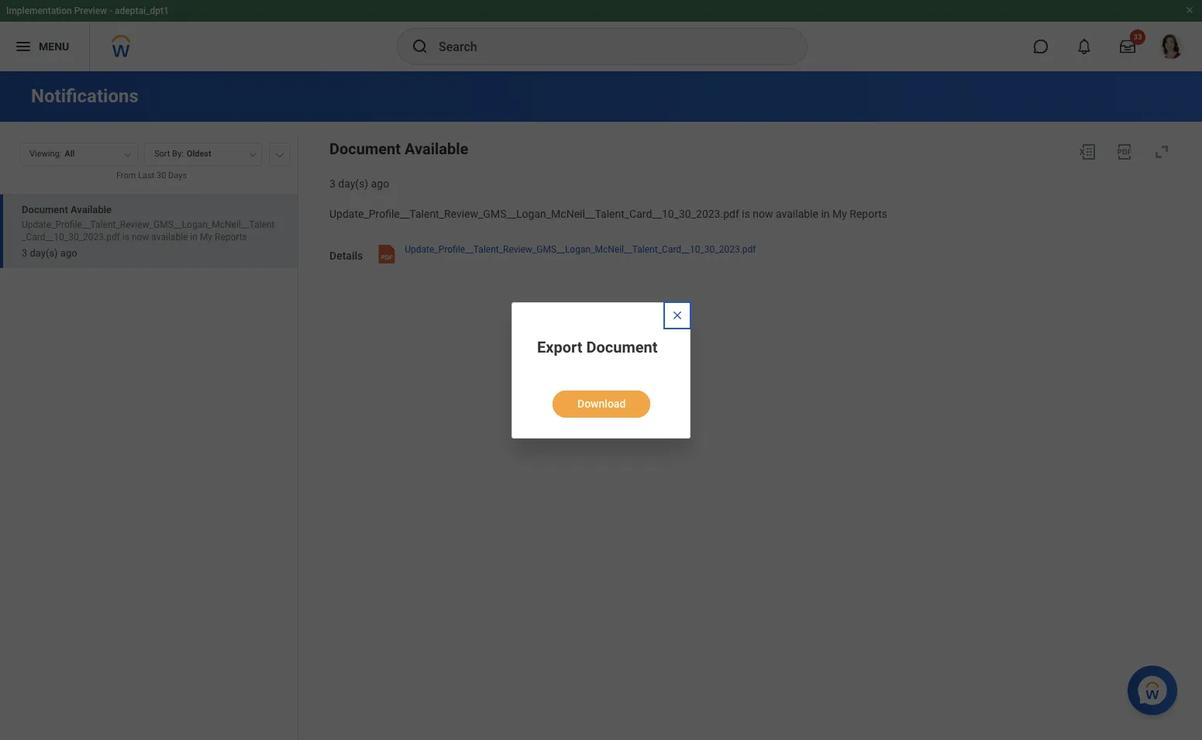 Task type: locate. For each thing, give the bounding box(es) containing it.
1 horizontal spatial document
[[329, 140, 401, 158]]

available down document available region
[[776, 208, 819, 220]]

update_profile__talent_review_gms__logan_mcneil__talent_card__10_30_2023.pdf
[[329, 208, 739, 220], [405, 244, 756, 255]]

update_profile__talent_review_gms__logan_mcneil__talent_card__10_30_2023.pdf is now available in my reports
[[329, 208, 888, 220]]

1 horizontal spatial in
[[821, 208, 830, 220]]

document inside dialog
[[586, 338, 658, 356]]

now down document available region
[[753, 208, 773, 220]]

available inside region
[[405, 140, 469, 158]]

1 vertical spatial day(s)
[[30, 247, 58, 259]]

0 horizontal spatial is
[[122, 232, 129, 243]]

document inside document available update_profile__talent_review_gms__logan_mcneil__talent _card__10_30_2023.pdf is now available in my reports 3 day(s) ago
[[22, 204, 68, 215]]

document available update_profile__talent_review_gms__logan_mcneil__talent _card__10_30_2023.pdf is now available in my reports 3 day(s) ago
[[22, 204, 275, 259]]

adeptai_dpt1
[[115, 5, 169, 16]]

update_profile__talent_review_gms__logan_mcneil__talent_card__10_30_2023.pdf down update_profile__talent_review_gms__logan_mcneil__talent_card__10_30_2023.pdf is now available in my reports
[[405, 244, 756, 255]]

1 horizontal spatial my
[[833, 208, 847, 220]]

available for document available
[[405, 140, 469, 158]]

now down update_profile__talent_review_gms__logan_mcneil__talent
[[132, 232, 149, 243]]

1 vertical spatial reports
[[215, 232, 247, 243]]

day(s) down the _card__10_30_2023.pdf
[[30, 247, 58, 259]]

0 vertical spatial my
[[833, 208, 847, 220]]

implementation
[[6, 5, 72, 16]]

ago inside document available region
[[371, 178, 389, 190]]

3
[[329, 178, 336, 190], [22, 247, 27, 259]]

document for document available update_profile__talent_review_gms__logan_mcneil__talent _card__10_30_2023.pdf is now available in my reports 3 day(s) ago
[[22, 204, 68, 215]]

1 vertical spatial ago
[[60, 247, 77, 259]]

notifications large image
[[1077, 39, 1092, 54]]

is down update_profile__talent_review_gms__logan_mcneil__talent
[[122, 232, 129, 243]]

1 horizontal spatial 3
[[329, 178, 336, 190]]

is down document available region
[[742, 208, 750, 220]]

1 vertical spatial 3
[[22, 247, 27, 259]]

1 vertical spatial update_profile__talent_review_gms__logan_mcneil__talent_card__10_30_2023.pdf
[[405, 244, 756, 255]]

ago down the _card__10_30_2023.pdf
[[60, 247, 77, 259]]

search image
[[411, 37, 429, 56]]

0 vertical spatial in
[[821, 208, 830, 220]]

30
[[157, 171, 166, 181]]

1 vertical spatial now
[[132, 232, 149, 243]]

day(s) inside document available region
[[338, 178, 368, 190]]

reports inside document available update_profile__talent_review_gms__logan_mcneil__talent _card__10_30_2023.pdf is now available in my reports 3 day(s) ago
[[215, 232, 247, 243]]

-
[[109, 5, 112, 16]]

0 vertical spatial document
[[329, 140, 401, 158]]

1 vertical spatial available
[[151, 232, 188, 243]]

update_profile__talent_review_gms__logan_mcneil__talent_card__10_30_2023.pdf up the update_profile__talent_review_gms__logan_mcneil__talent_card__10_30_2023.pdf link
[[329, 208, 739, 220]]

1 horizontal spatial now
[[753, 208, 773, 220]]

document up the _card__10_30_2023.pdf
[[22, 204, 68, 215]]

2 horizontal spatial document
[[586, 338, 658, 356]]

1 horizontal spatial reports
[[850, 208, 888, 220]]

1 horizontal spatial day(s)
[[338, 178, 368, 190]]

days
[[168, 171, 187, 181]]

fullscreen image
[[1153, 143, 1171, 161]]

reports
[[850, 208, 888, 220], [215, 232, 247, 243]]

ago inside document available update_profile__talent_review_gms__logan_mcneil__talent _card__10_30_2023.pdf is now available in my reports 3 day(s) ago
[[60, 247, 77, 259]]

day(s) down document available
[[338, 178, 368, 190]]

0 horizontal spatial available
[[71, 204, 112, 215]]

0 horizontal spatial day(s)
[[30, 247, 58, 259]]

available down update_profile__talent_review_gms__logan_mcneil__talent
[[151, 232, 188, 243]]

1 vertical spatial my
[[200, 232, 212, 243]]

0 vertical spatial available
[[405, 140, 469, 158]]

1 horizontal spatial available
[[776, 208, 819, 220]]

1 vertical spatial available
[[71, 204, 112, 215]]

0 vertical spatial day(s)
[[338, 178, 368, 190]]

close image
[[671, 309, 684, 321]]

document
[[329, 140, 401, 158], [22, 204, 68, 215], [586, 338, 658, 356]]

0 horizontal spatial in
[[190, 232, 198, 243]]

1 vertical spatial in
[[190, 232, 198, 243]]

in inside document available update_profile__talent_review_gms__logan_mcneil__talent _card__10_30_2023.pdf is now available in my reports 3 day(s) ago
[[190, 232, 198, 243]]

0 horizontal spatial reports
[[215, 232, 247, 243]]

available for document available update_profile__talent_review_gms__logan_mcneil__talent _card__10_30_2023.pdf is now available in my reports 3 day(s) ago
[[71, 204, 112, 215]]

3 up details
[[329, 178, 336, 190]]

1 vertical spatial is
[[122, 232, 129, 243]]

0 vertical spatial 3
[[329, 178, 336, 190]]

download region
[[537, 378, 666, 419]]

available inside document available update_profile__talent_review_gms__logan_mcneil__talent _card__10_30_2023.pdf is now available in my reports 3 day(s) ago
[[71, 204, 112, 215]]

0 horizontal spatial ago
[[60, 247, 77, 259]]

from last 30 days
[[116, 171, 187, 181]]

0 horizontal spatial available
[[151, 232, 188, 243]]

0 horizontal spatial now
[[132, 232, 149, 243]]

0 horizontal spatial my
[[200, 232, 212, 243]]

ago down document available
[[371, 178, 389, 190]]

ago
[[371, 178, 389, 190], [60, 247, 77, 259]]

0 horizontal spatial document
[[22, 204, 68, 215]]

document up 3 day(s) ago
[[329, 140, 401, 158]]

1 vertical spatial document
[[22, 204, 68, 215]]

download button
[[553, 390, 651, 417]]

now
[[753, 208, 773, 220], [132, 232, 149, 243]]

0 vertical spatial available
[[776, 208, 819, 220]]

document up download region
[[586, 338, 658, 356]]

3 down the _card__10_30_2023.pdf
[[22, 247, 27, 259]]

0 vertical spatial update_profile__talent_review_gms__logan_mcneil__talent_card__10_30_2023.pdf
[[329, 208, 739, 220]]

tab panel
[[0, 136, 298, 740]]

0 vertical spatial ago
[[371, 178, 389, 190]]

tab panel containing document available
[[0, 136, 298, 740]]

now inside document available update_profile__talent_review_gms__logan_mcneil__talent _card__10_30_2023.pdf is now available in my reports 3 day(s) ago
[[132, 232, 149, 243]]

available
[[405, 140, 469, 158], [71, 204, 112, 215]]

available
[[776, 208, 819, 220], [151, 232, 188, 243]]

day(s)
[[338, 178, 368, 190], [30, 247, 58, 259]]

document inside region
[[329, 140, 401, 158]]

in
[[821, 208, 830, 220], [190, 232, 198, 243]]

from
[[116, 171, 136, 181]]

1 horizontal spatial ago
[[371, 178, 389, 190]]

last
[[138, 171, 154, 181]]

0 vertical spatial now
[[753, 208, 773, 220]]

inbox large image
[[1120, 39, 1136, 54]]

0 horizontal spatial 3
[[22, 247, 27, 259]]

implementation preview -   adeptai_dpt1 banner
[[0, 0, 1202, 71]]

my
[[833, 208, 847, 220], [200, 232, 212, 243]]

0 vertical spatial is
[[742, 208, 750, 220]]

1 horizontal spatial available
[[405, 140, 469, 158]]

2 vertical spatial document
[[586, 338, 658, 356]]

is
[[742, 208, 750, 220], [122, 232, 129, 243]]



Task type: vqa. For each thing, say whether or not it's contained in the screenshot.
the bottom in
yes



Task type: describe. For each thing, give the bounding box(es) containing it.
_card__10_30_2023.pdf
[[22, 232, 120, 243]]

day(s) inside document available update_profile__talent_review_gms__logan_mcneil__talent _card__10_30_2023.pdf is now available in my reports 3 day(s) ago
[[30, 247, 58, 259]]

update_profile__talent_review_gms__logan_mcneil__talent
[[22, 219, 275, 230]]

implementation preview -   adeptai_dpt1
[[6, 5, 169, 16]]

details
[[329, 249, 363, 262]]

3 inside document available region
[[329, 178, 336, 190]]

notifications
[[31, 85, 139, 107]]

3 inside document available update_profile__talent_review_gms__logan_mcneil__talent _card__10_30_2023.pdf is now available in my reports 3 day(s) ago
[[22, 247, 27, 259]]

is inside document available update_profile__talent_review_gms__logan_mcneil__talent _card__10_30_2023.pdf is now available in my reports 3 day(s) ago
[[122, 232, 129, 243]]

export to excel image
[[1078, 143, 1097, 161]]

export document
[[537, 338, 658, 356]]

available inside document available update_profile__talent_review_gms__logan_mcneil__talent _card__10_30_2023.pdf is now available in my reports 3 day(s) ago
[[151, 232, 188, 243]]

preview
[[74, 5, 107, 16]]

download
[[578, 397, 626, 410]]

document available
[[329, 140, 469, 158]]

close environment banner image
[[1185, 5, 1195, 15]]

document available region
[[329, 136, 1178, 191]]

update_profile__talent_review_gms__logan_mcneil__talent_card__10_30_2023.pdf link
[[405, 240, 756, 267]]

document for document available
[[329, 140, 401, 158]]

profile logan mcneil element
[[1150, 29, 1193, 64]]

view printable version (pdf) image
[[1116, 143, 1134, 161]]

update_profile__talent_review_gms__logan_mcneil__talent_card__10_30_2023.pdf for update_profile__talent_review_gms__logan_mcneil__talent_card__10_30_2023.pdf is now available in my reports
[[329, 208, 739, 220]]

0 vertical spatial reports
[[850, 208, 888, 220]]

export
[[537, 338, 583, 356]]

export document dialog
[[512, 302, 691, 438]]

tab panel inside the notifications main content
[[0, 136, 298, 740]]

notifications main content
[[0, 71, 1202, 740]]

my inside document available update_profile__talent_review_gms__logan_mcneil__talent _card__10_30_2023.pdf is now available in my reports 3 day(s) ago
[[200, 232, 212, 243]]

1 horizontal spatial is
[[742, 208, 750, 220]]

3 day(s) ago
[[329, 178, 389, 190]]

update_profile__talent_review_gms__logan_mcneil__talent_card__10_30_2023.pdf for update_profile__talent_review_gms__logan_mcneil__talent_card__10_30_2023.pdf
[[405, 244, 756, 255]]



